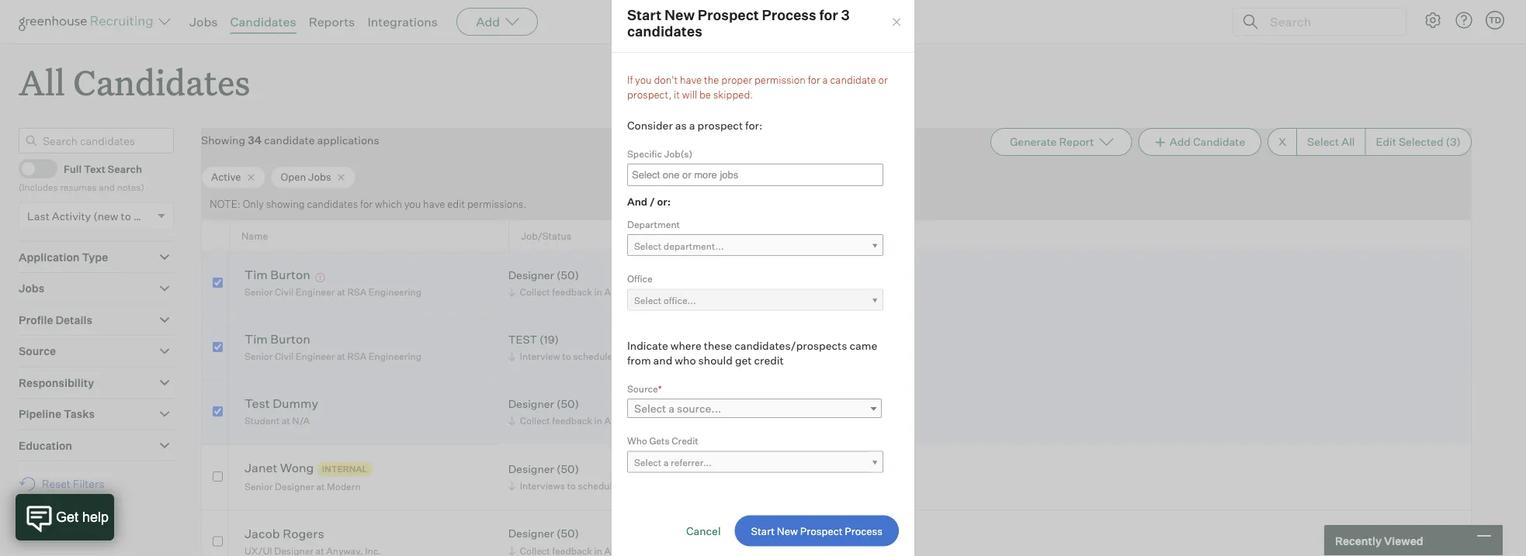 Task type: locate. For each thing, give the bounding box(es) containing it.
all candidates
[[19, 59, 250, 105]]

designer inside designer (50) interviews to schedule for preliminary screen
[[508, 462, 554, 476]]

feedback for senior civil engineer at rsa engineering
[[552, 287, 592, 298]]

collect feedback in application review link down office
[[506, 285, 692, 300]]

test dummy link
[[245, 396, 318, 414]]

2 collect feedback in application review link from the top
[[506, 414, 692, 429]]

(50) for senior civil engineer at rsa engineering
[[557, 268, 579, 282]]

select
[[1307, 135, 1339, 149], [634, 240, 662, 252], [634, 295, 662, 307], [634, 402, 666, 416], [634, 457, 662, 469]]

will
[[682, 89, 697, 101]]

2 vertical spatial jobs
[[19, 282, 44, 296]]

0 vertical spatial schedule
[[573, 351, 613, 363]]

2 vertical spatial to
[[567, 480, 576, 492]]

1 vertical spatial jobs
[[308, 171, 331, 183]]

1 vertical spatial tim burton link
[[245, 332, 310, 349]]

0 vertical spatial you
[[635, 73, 652, 86]]

select inside select department... link
[[634, 240, 662, 252]]

application down office
[[604, 287, 654, 298]]

2 feedback from the top
[[552, 415, 592, 427]]

edit
[[1376, 135, 1396, 149]]

profile details
[[19, 313, 92, 327]]

0 horizontal spatial add
[[476, 14, 500, 29]]

burton inside the tim burton senior civil engineer at rsa engineering
[[270, 332, 310, 347]]

interview to schedule for debrief link
[[506, 349, 664, 364]]

1 vertical spatial candidates
[[307, 198, 358, 211]]

0 horizontal spatial and
[[99, 181, 115, 193]]

1 vertical spatial add
[[1170, 135, 1191, 149]]

all left 'edit' in the top of the page
[[1342, 135, 1355, 149]]

test
[[245, 396, 270, 412]]

for left 3
[[819, 6, 838, 23]]

select right x in the top of the page
[[1307, 135, 1339, 149]]

reset filters
[[42, 478, 104, 491]]

0 horizontal spatial jobs
[[19, 282, 44, 296]]

(50)
[[557, 268, 579, 282], [557, 397, 579, 411], [557, 462, 579, 476], [557, 527, 579, 541]]

student
[[245, 415, 279, 427]]

application type
[[19, 250, 108, 264]]

1 vertical spatial collect feedback in application review link
[[506, 414, 692, 429]]

1 burton from the top
[[270, 267, 310, 283]]

proper
[[721, 73, 752, 86]]

td button
[[1483, 8, 1507, 33]]

designer down job/status
[[508, 268, 554, 282]]

gets
[[649, 436, 670, 447]]

burton
[[270, 267, 310, 283], [270, 332, 310, 347]]

1 horizontal spatial add
[[1170, 135, 1191, 149]]

debrief
[[628, 351, 660, 363]]

1 vertical spatial engineer
[[296, 351, 335, 363]]

rsa up the tim burton senior civil engineer at rsa engineering
[[347, 287, 367, 298]]

0 vertical spatial collect feedback in application review link
[[506, 285, 692, 300]]

select inside select a referrer... link
[[634, 457, 662, 469]]

select down who
[[634, 457, 662, 469]]

janet wong link
[[245, 460, 314, 478]]

Search text field
[[1266, 10, 1392, 33]]

jobs left candidates link
[[189, 14, 218, 29]]

configure image
[[1424, 11, 1442, 29]]

feedback down the interview to schedule for debrief link
[[552, 415, 592, 427]]

schedule inside designer (50) interviews to schedule for preliminary screen
[[578, 480, 617, 492]]

to for interviews
[[567, 480, 576, 492]]

1 vertical spatial designer (50) collect feedback in application review
[[508, 397, 688, 427]]

1 vertical spatial tim
[[245, 332, 268, 347]]

1 horizontal spatial and
[[653, 354, 672, 368]]

1 vertical spatial civil
[[275, 351, 294, 363]]

generate report
[[1010, 135, 1094, 149]]

candidates inside start new prospect process for 3 candidates
[[627, 22, 702, 39]]

credit
[[672, 436, 698, 447]]

schedule right interviews
[[578, 480, 617, 492]]

1 vertical spatial rsa
[[347, 351, 367, 363]]

greenhouse recruiting image
[[19, 12, 158, 31]]

2 in from the top
[[594, 415, 602, 427]]

burton left tim burton has been in application review for more than 5 days "image"
[[270, 267, 310, 283]]

screen
[[685, 480, 716, 492]]

showing
[[266, 198, 305, 211]]

select down office
[[634, 295, 662, 307]]

0 horizontal spatial source
[[19, 345, 56, 358]]

jobs up profile at the bottom of the page
[[19, 282, 44, 296]]

0 vertical spatial engineer
[[296, 287, 335, 298]]

tim
[[245, 267, 268, 283], [245, 332, 268, 347]]

0 vertical spatial in
[[594, 287, 602, 298]]

1 vertical spatial you
[[404, 198, 421, 211]]

a inside select a referrer... link
[[664, 457, 669, 469]]

1 vertical spatial in
[[594, 415, 602, 427]]

candidate right 34
[[264, 134, 315, 147]]

add for add candidate
[[1170, 135, 1191, 149]]

reset filters button
[[19, 470, 112, 499]]

1 senior from the top
[[245, 287, 273, 298]]

add inside popup button
[[476, 14, 500, 29]]

select down department
[[634, 240, 662, 252]]

designer down interview
[[508, 397, 554, 411]]

designer for student at n/a
[[508, 397, 554, 411]]

designer (50) interviews to schedule for preliminary screen
[[508, 462, 716, 492]]

0 vertical spatial tim
[[245, 267, 268, 283]]

tim up the test
[[245, 332, 268, 347]]

job/status
[[521, 230, 571, 242]]

(50) inside designer (50) interviews to schedule for preliminary screen
[[557, 462, 579, 476]]

jobs
[[189, 14, 218, 29], [308, 171, 331, 183], [19, 282, 44, 296]]

(50) down the interview to schedule for debrief link
[[557, 397, 579, 411]]

application up who
[[604, 415, 654, 427]]

select a referrer... link
[[627, 451, 883, 474]]

resumes
[[60, 181, 97, 193]]

for left which
[[360, 198, 373, 211]]

td button
[[1486, 11, 1504, 29]]

0 vertical spatial civil
[[275, 287, 294, 298]]

schedule left from
[[573, 351, 613, 363]]

note:
[[210, 198, 240, 211]]

None checkbox
[[212, 537, 223, 547]]

3 senior from the top
[[245, 481, 273, 493]]

0 vertical spatial candidates
[[230, 14, 296, 29]]

at inside the tim burton senior civil engineer at rsa engineering
[[337, 351, 345, 363]]

tim burton link left tim burton has been in application review for more than 5 days "image"
[[245, 267, 310, 285]]

to inside test (19) interview to schedule for debrief
[[562, 351, 571, 363]]

2 engineer from the top
[[296, 351, 335, 363]]

civil down tim burton
[[275, 287, 294, 298]]

select inside the select a source... link
[[634, 402, 666, 416]]

designer up interviews
[[508, 462, 554, 476]]

designer down interviews
[[508, 527, 554, 541]]

tim for tim burton senior civil engineer at rsa engineering
[[245, 332, 268, 347]]

add
[[476, 14, 500, 29], [1170, 135, 1191, 149]]

all down greenhouse recruiting image
[[19, 59, 65, 105]]

to inside designer (50) interviews to schedule for preliminary screen
[[567, 480, 576, 492]]

education
[[19, 439, 72, 453]]

designer (50) collect feedback in application review up who
[[508, 397, 688, 427]]

0 vertical spatial candidates
[[627, 22, 702, 39]]

2 vertical spatial application
[[604, 415, 654, 427]]

to right interviews
[[567, 480, 576, 492]]

1 vertical spatial schedule
[[578, 480, 617, 492]]

engineer down tim burton has been in application review for more than 5 days "image"
[[296, 287, 335, 298]]

1 vertical spatial burton
[[270, 332, 310, 347]]

for left from
[[615, 351, 626, 363]]

get
[[735, 354, 752, 368]]

2 designer (50) collect feedback in application review from the top
[[508, 397, 688, 427]]

for inside if you don't have the proper permission for a candidate or prospect, it will be skipped.
[[808, 73, 820, 86]]

2 civil from the top
[[275, 351, 294, 363]]

2 engineering from the top
[[369, 351, 422, 363]]

1 feedback from the top
[[552, 287, 592, 298]]

and down indicate
[[653, 354, 672, 368]]

0 horizontal spatial have
[[423, 198, 445, 211]]

0 vertical spatial designer (50) collect feedback in application review
[[508, 268, 688, 298]]

jacob rogers
[[245, 526, 324, 542]]

0 vertical spatial engineering
[[369, 287, 422, 298]]

0 vertical spatial senior
[[245, 287, 273, 298]]

at inside test dummy student at n/a
[[282, 415, 290, 427]]

which
[[375, 198, 402, 211]]

source down from
[[627, 383, 658, 395]]

review up the who gets credit
[[656, 415, 688, 427]]

for
[[819, 6, 838, 23], [808, 73, 820, 86], [360, 198, 373, 211], [615, 351, 626, 363], [619, 480, 631, 492]]

review down the select department...
[[656, 287, 688, 298]]

1 vertical spatial candidates
[[73, 59, 250, 105]]

1 vertical spatial collect
[[520, 415, 550, 427]]

select for select office...
[[634, 295, 662, 307]]

application for student at n/a
[[604, 415, 654, 427]]

add button
[[457, 8, 538, 36]]

collect down interview
[[520, 415, 550, 427]]

senior inside the tim burton senior civil engineer at rsa engineering
[[245, 351, 273, 363]]

2 collect from the top
[[520, 415, 550, 427]]

and inside 'indicate where these candidates/prospects came from and who should get credit'
[[653, 354, 672, 368]]

designer (50) collect feedback in application review up test (19) interview to schedule for debrief
[[508, 268, 688, 298]]

these
[[704, 339, 732, 352]]

0 vertical spatial and
[[99, 181, 115, 193]]

0 vertical spatial add
[[476, 14, 500, 29]]

modern
[[327, 481, 361, 493]]

collect feedback in application review link up who
[[506, 414, 692, 429]]

1 vertical spatial and
[[653, 354, 672, 368]]

to right interview
[[562, 351, 571, 363]]

last activity (new to old) option
[[27, 209, 154, 223]]

select down source *
[[634, 402, 666, 416]]

engineer up dummy on the left of page
[[296, 351, 335, 363]]

2 vertical spatial senior
[[245, 481, 273, 493]]

None checkbox
[[212, 278, 223, 288], [212, 342, 223, 353], [212, 407, 223, 417], [212, 472, 223, 482], [212, 278, 223, 288], [212, 342, 223, 353], [212, 407, 223, 417], [212, 472, 223, 482]]

1 vertical spatial application
[[604, 287, 654, 298]]

department...
[[664, 240, 724, 252]]

select all
[[1307, 135, 1355, 149]]

for right permission
[[808, 73, 820, 86]]

feedback
[[552, 287, 592, 298], [552, 415, 592, 427]]

1 review from the top
[[656, 287, 688, 298]]

in
[[594, 287, 602, 298], [594, 415, 602, 427]]

tim burton link
[[245, 267, 310, 285], [245, 332, 310, 349]]

candidates down open jobs
[[307, 198, 358, 211]]

2 tim from the top
[[245, 332, 268, 347]]

1 horizontal spatial candidate
[[830, 73, 876, 86]]

/
[[650, 195, 655, 208]]

close image
[[890, 16, 903, 28]]

1 in from the top
[[594, 287, 602, 298]]

to left the old)
[[121, 209, 131, 223]]

source for source *
[[627, 383, 658, 395]]

from
[[627, 354, 651, 368]]

2 (50) from the top
[[557, 397, 579, 411]]

0 vertical spatial source
[[19, 345, 56, 358]]

engineer inside the tim burton senior civil engineer at rsa engineering
[[296, 351, 335, 363]]

select for select a source...
[[634, 402, 666, 416]]

in up designer (50) interviews to schedule for preliminary screen
[[594, 415, 602, 427]]

to
[[121, 209, 131, 223], [562, 351, 571, 363], [567, 480, 576, 492]]

activity
[[52, 209, 91, 223]]

0 vertical spatial jobs
[[189, 14, 218, 29]]

you
[[635, 73, 652, 86], [404, 198, 421, 211]]

1 engineer from the top
[[296, 287, 335, 298]]

1 vertical spatial engineering
[[369, 351, 422, 363]]

0 vertical spatial collect
[[520, 287, 550, 298]]

None text field
[[628, 165, 879, 185]]

3 (50) from the top
[[557, 462, 579, 476]]

1 horizontal spatial jobs
[[189, 14, 218, 29]]

full
[[64, 163, 82, 175]]

(50) down interviews
[[557, 527, 579, 541]]

2 tim burton link from the top
[[245, 332, 310, 349]]

candidates right jobs "link"
[[230, 14, 296, 29]]

1 horizontal spatial candidates
[[627, 22, 702, 39]]

0 vertical spatial rsa
[[347, 287, 367, 298]]

0 vertical spatial review
[[656, 287, 688, 298]]

2 review from the top
[[656, 415, 688, 427]]

in up test (19) interview to schedule for debrief
[[594, 287, 602, 298]]

review
[[656, 287, 688, 298], [656, 415, 688, 427]]

(50) down job/status
[[557, 268, 579, 282]]

1 collect feedback in application review link from the top
[[506, 285, 692, 300]]

who gets credit
[[627, 436, 698, 447]]

senior up the test
[[245, 351, 273, 363]]

2 burton from the top
[[270, 332, 310, 347]]

jobs right open
[[308, 171, 331, 183]]

collect for senior civil engineer at rsa engineering
[[520, 287, 550, 298]]

interviews
[[520, 480, 565, 492]]

1 vertical spatial senior
[[245, 351, 273, 363]]

viewed
[[1384, 534, 1423, 548]]

1 rsa from the top
[[347, 287, 367, 298]]

collect up test
[[520, 287, 550, 298]]

source for source
[[19, 345, 56, 358]]

collect
[[520, 287, 550, 298], [520, 415, 550, 427]]

select inside the select office... link
[[634, 295, 662, 307]]

report
[[1059, 135, 1094, 149]]

1 vertical spatial review
[[656, 415, 688, 427]]

engineering
[[369, 287, 422, 298], [369, 351, 422, 363]]

1 vertical spatial feedback
[[552, 415, 592, 427]]

0 horizontal spatial all
[[19, 59, 65, 105]]

0 vertical spatial tim burton link
[[245, 267, 310, 285]]

tim for tim burton
[[245, 267, 268, 283]]

select department... link
[[627, 234, 883, 257]]

2 rsa from the top
[[347, 351, 367, 363]]

0 horizontal spatial candidates
[[307, 198, 358, 211]]

candidate
[[830, 73, 876, 86], [264, 134, 315, 147]]

1 vertical spatial to
[[562, 351, 571, 363]]

rsa down senior civil engineer at rsa engineering
[[347, 351, 367, 363]]

senior down tim burton
[[245, 287, 273, 298]]

prospect
[[698, 6, 759, 23]]

who
[[675, 354, 696, 368]]

1 vertical spatial all
[[1342, 135, 1355, 149]]

in for senior civil engineer at rsa engineering
[[594, 287, 602, 298]]

1 vertical spatial source
[[627, 383, 658, 395]]

1 horizontal spatial have
[[680, 73, 702, 86]]

be
[[699, 89, 711, 101]]

select a source... link
[[627, 399, 882, 418]]

don't
[[654, 73, 678, 86]]

source down profile at the bottom of the page
[[19, 345, 56, 358]]

None submit
[[735, 516, 899, 547]]

1 horizontal spatial source
[[627, 383, 658, 395]]

for left preliminary
[[619, 480, 631, 492]]

feedback for student at n/a
[[552, 415, 592, 427]]

and inside full text search (includes resumes and notes)
[[99, 181, 115, 193]]

you right which
[[404, 198, 421, 211]]

designer (50) collect feedback in application review for senior civil engineer at rsa engineering
[[508, 268, 688, 298]]

candidate inside if you don't have the proper permission for a candidate or prospect, it will be skipped.
[[830, 73, 876, 86]]

1 tim from the top
[[245, 267, 268, 283]]

a down the who gets credit
[[664, 457, 669, 469]]

application down last
[[19, 250, 80, 264]]

1 horizontal spatial you
[[635, 73, 652, 86]]

senior down janet
[[245, 481, 273, 493]]

1 (50) from the top
[[557, 268, 579, 282]]

0 vertical spatial feedback
[[552, 287, 592, 298]]

and
[[627, 195, 647, 208]]

responsibility
[[19, 376, 94, 390]]

reports link
[[309, 14, 355, 29]]

candidate left or
[[830, 73, 876, 86]]

in for student at n/a
[[594, 415, 602, 427]]

tim burton link up test dummy link
[[245, 332, 310, 349]]

wong
[[280, 460, 314, 476]]

a right permission
[[823, 73, 828, 86]]

0 vertical spatial burton
[[270, 267, 310, 283]]

have left edit
[[423, 198, 445, 211]]

designer down wong
[[275, 481, 314, 493]]

schedule for (19)
[[573, 351, 613, 363]]

burton down senior civil engineer at rsa engineering
[[270, 332, 310, 347]]

to for (new
[[121, 209, 131, 223]]

designer (50) collect feedback in application review
[[508, 268, 688, 298], [508, 397, 688, 427]]

candidates down jobs "link"
[[73, 59, 250, 105]]

permissions.
[[467, 198, 526, 211]]

0 vertical spatial to
[[121, 209, 131, 223]]

1 collect from the top
[[520, 287, 550, 298]]

a left source...
[[668, 402, 674, 416]]

0 horizontal spatial candidate
[[264, 134, 315, 147]]

0 vertical spatial candidate
[[830, 73, 876, 86]]

you right if
[[635, 73, 652, 86]]

tim inside the tim burton senior civil engineer at rsa engineering
[[245, 332, 268, 347]]

at left "n/a"
[[282, 415, 290, 427]]

consider
[[627, 119, 673, 132]]

civil up test dummy link
[[275, 351, 294, 363]]

candidates up don't
[[627, 22, 702, 39]]

have up will
[[680, 73, 702, 86]]

feedback up (19)
[[552, 287, 592, 298]]

tim down the name
[[245, 267, 268, 283]]

and down text
[[99, 181, 115, 193]]

search
[[108, 163, 142, 175]]

1 designer (50) collect feedback in application review from the top
[[508, 268, 688, 298]]

schedule inside test (19) interview to schedule for debrief
[[573, 351, 613, 363]]

add for add
[[476, 14, 500, 29]]

review for senior civil engineer at rsa engineering
[[656, 287, 688, 298]]

2 senior from the top
[[245, 351, 273, 363]]

collect feedback in application review link for student at n/a
[[506, 414, 692, 429]]

cancel
[[686, 524, 721, 538]]

0 vertical spatial have
[[680, 73, 702, 86]]

Search candidates field
[[19, 128, 174, 154]]

select inside select all link
[[1307, 135, 1339, 149]]

consider as a prospect for:
[[627, 119, 763, 132]]

start new prospect process for 3 candidates
[[627, 6, 850, 39]]

(50) up interviews
[[557, 462, 579, 476]]

at down senior civil engineer at rsa engineering
[[337, 351, 345, 363]]

2 horizontal spatial jobs
[[308, 171, 331, 183]]



Task type: vqa. For each thing, say whether or not it's contained in the screenshot.
Add
yes



Task type: describe. For each thing, give the bounding box(es) containing it.
for inside start new prospect process for 3 candidates
[[819, 6, 838, 23]]

senior civil engineer at rsa engineering
[[245, 287, 422, 298]]

old)
[[133, 209, 154, 223]]

designer for senior designer at modern
[[508, 462, 554, 476]]

permission
[[754, 73, 806, 86]]

edit
[[447, 198, 465, 211]]

as
[[675, 119, 687, 132]]

34
[[248, 134, 262, 147]]

(new
[[93, 209, 118, 223]]

open jobs
[[281, 171, 331, 183]]

application for senior civil engineer at rsa engineering
[[604, 287, 654, 298]]

for inside designer (50) interviews to schedule for preliminary screen
[[619, 480, 631, 492]]

candidates link
[[230, 14, 296, 29]]

select for select a referrer...
[[634, 457, 662, 469]]

civil inside the tim burton senior civil engineer at rsa engineering
[[275, 351, 294, 363]]

candidates/prospects
[[734, 339, 847, 352]]

select office...
[[634, 295, 696, 307]]

schedule for (50)
[[578, 480, 617, 492]]

dummy
[[273, 396, 318, 412]]

note: only showing candidates for which you have edit permissions.
[[210, 198, 526, 211]]

integrations
[[367, 14, 438, 29]]

specific job(s)
[[627, 148, 693, 160]]

interview
[[520, 351, 560, 363]]

filters
[[73, 478, 104, 491]]

1 civil from the top
[[275, 287, 294, 298]]

designer for senior civil engineer at rsa engineering
[[508, 268, 554, 282]]

test (19) interview to schedule for debrief
[[508, 333, 660, 363]]

checkmark image
[[26, 163, 37, 174]]

text
[[84, 163, 105, 175]]

if you don't have the proper permission for a candidate or prospect, it will be skipped.
[[627, 73, 888, 101]]

new
[[664, 6, 695, 23]]

rsa inside the tim burton senior civil engineer at rsa engineering
[[347, 351, 367, 363]]

open
[[281, 171, 306, 183]]

only
[[243, 198, 264, 211]]

showing
[[201, 134, 245, 147]]

should
[[698, 354, 733, 368]]

a inside the select a source... link
[[668, 402, 674, 416]]

to for interview
[[562, 351, 571, 363]]

1 tim burton link from the top
[[245, 267, 310, 285]]

1 vertical spatial candidate
[[264, 134, 315, 147]]

a inside if you don't have the proper permission for a candidate or prospect, it will be skipped.
[[823, 73, 828, 86]]

td
[[1489, 15, 1501, 25]]

senior for janet
[[245, 481, 273, 493]]

or:
[[657, 195, 671, 208]]

tim burton senior civil engineer at rsa engineering
[[245, 332, 422, 363]]

x
[[1279, 135, 1286, 149]]

review for student at n/a
[[656, 415, 688, 427]]

3
[[841, 6, 850, 23]]

test
[[508, 333, 537, 346]]

tim burton
[[245, 267, 310, 283]]

integrations link
[[367, 14, 438, 29]]

for inside test (19) interview to schedule for debrief
[[615, 351, 626, 363]]

test dummy student at n/a
[[245, 396, 318, 427]]

office
[[627, 273, 653, 285]]

generate
[[1010, 135, 1057, 149]]

indicate where these candidates/prospects came from and who should get credit
[[627, 339, 877, 368]]

janet
[[245, 460, 277, 476]]

who
[[627, 436, 647, 447]]

collect feedback in application review link for senior civil engineer at rsa engineering
[[506, 285, 692, 300]]

department
[[627, 219, 680, 230]]

designer (50)
[[508, 527, 579, 541]]

senior for tim
[[245, 287, 273, 298]]

1 engineering from the top
[[369, 287, 422, 298]]

have inside if you don't have the proper permission for a candidate or prospect, it will be skipped.
[[680, 73, 702, 86]]

or
[[878, 73, 888, 86]]

candidate reports are now available! apply filters and select "view in app" element
[[990, 128, 1132, 156]]

janet wong
[[245, 460, 314, 476]]

a right as
[[689, 119, 695, 132]]

the
[[704, 73, 719, 86]]

came
[[850, 339, 877, 352]]

(19)
[[540, 333, 559, 346]]

recently
[[1335, 534, 1382, 548]]

reset
[[42, 478, 71, 491]]

0 vertical spatial application
[[19, 250, 80, 264]]

1 vertical spatial have
[[423, 198, 445, 211]]

rogers
[[283, 526, 324, 542]]

and / or:
[[627, 195, 671, 208]]

*
[[658, 383, 662, 395]]

generate report button
[[990, 128, 1132, 156]]

interviews to schedule for preliminary screen link
[[506, 479, 720, 494]]

burton for tim burton
[[270, 267, 310, 283]]

designer (50) collect feedback in application review for student at n/a
[[508, 397, 688, 427]]

selected
[[1399, 135, 1443, 149]]

last
[[27, 209, 50, 223]]

(50) for student at n/a
[[557, 397, 579, 411]]

active
[[211, 171, 241, 183]]

0 horizontal spatial you
[[404, 198, 421, 211]]

select a referrer...
[[634, 457, 712, 469]]

cancel link
[[686, 524, 721, 538]]

at left modern
[[316, 481, 325, 493]]

full text search (includes resumes and notes)
[[19, 163, 144, 193]]

select for select department...
[[634, 240, 662, 252]]

jacob
[[245, 526, 280, 542]]

4 (50) from the top
[[557, 527, 579, 541]]

select for select all
[[1307, 135, 1339, 149]]

(50) for senior designer at modern
[[557, 462, 579, 476]]

at up the tim burton senior civil engineer at rsa engineering
[[337, 287, 345, 298]]

n/a
[[292, 415, 310, 427]]

pipeline
[[19, 408, 61, 421]]

where
[[670, 339, 702, 352]]

1 horizontal spatial all
[[1342, 135, 1355, 149]]

collect for student at n/a
[[520, 415, 550, 427]]

tasks
[[64, 408, 95, 421]]

indicate
[[627, 339, 668, 352]]

jobs link
[[189, 14, 218, 29]]

pipeline tasks
[[19, 408, 95, 421]]

0 vertical spatial all
[[19, 59, 65, 105]]

details
[[55, 313, 92, 327]]

prospect
[[698, 119, 743, 132]]

you inside if you don't have the proper permission for a candidate or prospect, it will be skipped.
[[635, 73, 652, 86]]

process
[[762, 6, 816, 23]]

tim burton has been in application review for more than 5 days image
[[313, 273, 327, 283]]

burton for tim burton senior civil engineer at rsa engineering
[[270, 332, 310, 347]]

select a source...
[[634, 402, 721, 416]]

x link
[[1268, 128, 1296, 156]]

edit selected (3) link
[[1365, 128, 1472, 156]]

add candidate
[[1170, 135, 1245, 149]]

senior designer at modern
[[245, 481, 361, 493]]

preliminary
[[633, 480, 683, 492]]

engineering inside the tim burton senior civil engineer at rsa engineering
[[369, 351, 422, 363]]

add candidate link
[[1138, 128, 1262, 156]]



